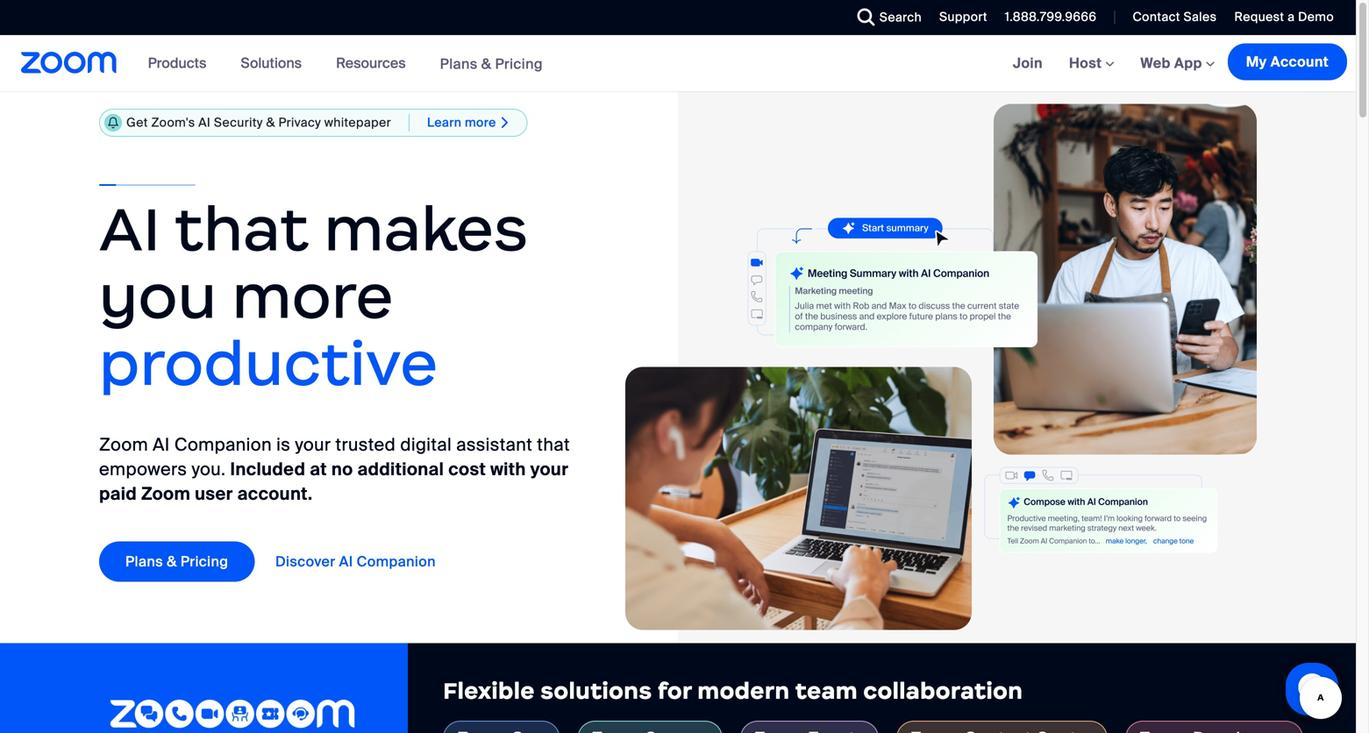 Task type: vqa. For each thing, say whether or not it's contained in the screenshot.
Host dropdown button
yes



Task type: locate. For each thing, give the bounding box(es) containing it.
1 horizontal spatial &
[[266, 115, 275, 131]]

resources
[[336, 54, 406, 72]]

my account
[[1246, 53, 1329, 71]]

plans inside main content
[[125, 552, 163, 571]]

1 vertical spatial zoom interface icon image
[[984, 466, 1218, 554]]

plans down paid
[[125, 552, 163, 571]]

account
[[1271, 53, 1329, 71]]

products button
[[148, 35, 214, 91]]

0 vertical spatial &
[[481, 55, 491, 73]]

1 horizontal spatial companion
[[357, 552, 436, 571]]

request a demo
[[1234, 9, 1334, 25]]

more
[[465, 115, 496, 131], [232, 258, 394, 334]]

contact sales
[[1133, 9, 1217, 25]]

zoom
[[99, 434, 148, 456], [141, 483, 190, 505]]

1 horizontal spatial plans
[[440, 55, 478, 73]]

main content
[[0, 35, 1356, 733]]

1.888.799.9666
[[1005, 9, 1097, 25]]

additional
[[357, 458, 444, 481]]

resources button
[[336, 35, 414, 91]]

companion inside "discover ai companion" link
[[357, 552, 436, 571]]

support link
[[926, 0, 992, 35], [939, 9, 987, 25]]

0 vertical spatial zoom
[[99, 434, 148, 456]]

1 horizontal spatial that
[[537, 434, 570, 456]]

your inside zoom ai companion is your trusted digital assistant that empowers you.
[[295, 434, 331, 456]]

1 horizontal spatial more
[[465, 115, 496, 131]]

you
[[99, 258, 217, 334]]

empowers
[[99, 458, 187, 481]]

pricing up right image
[[495, 55, 543, 73]]

plans & pricing
[[440, 55, 543, 73], [125, 552, 228, 571]]

zoom up empowers
[[99, 434, 148, 456]]

ai that makes you more
[[99, 191, 528, 334]]

search button
[[844, 0, 926, 35]]

0 vertical spatial your
[[295, 434, 331, 456]]

0 horizontal spatial your
[[295, 434, 331, 456]]

companion
[[174, 434, 272, 456], [357, 552, 436, 571]]

plans
[[440, 55, 478, 73], [125, 552, 163, 571]]

0 vertical spatial pricing
[[495, 55, 543, 73]]

0 vertical spatial plans & pricing
[[440, 55, 543, 73]]

1 vertical spatial plans & pricing
[[125, 552, 228, 571]]

plans up 'learn more'
[[440, 55, 478, 73]]

that
[[175, 191, 309, 267], [537, 434, 570, 456]]

ai inside zoom ai companion is your trusted digital assistant that empowers you.
[[153, 434, 170, 456]]

plans & pricing up right image
[[440, 55, 543, 73]]

zoom interface icon image
[[691, 218, 1038, 358], [984, 466, 1218, 554]]

ai inside ai that makes you more
[[99, 191, 161, 267]]

you.
[[192, 458, 226, 481]]

1 vertical spatial companion
[[357, 552, 436, 571]]

banner containing my account
[[0, 35, 1356, 93]]

0 horizontal spatial more
[[232, 258, 394, 334]]

contact sales link
[[1119, 0, 1221, 35], [1133, 9, 1217, 25]]

1 vertical spatial plans
[[125, 552, 163, 571]]

0 horizontal spatial plans
[[125, 552, 163, 571]]

1 vertical spatial that
[[537, 434, 570, 456]]

1 horizontal spatial plans & pricing
[[440, 55, 543, 73]]

0 vertical spatial that
[[175, 191, 309, 267]]

0 horizontal spatial that
[[175, 191, 309, 267]]

zoom ai companion is your trusted digital assistant that empowers you.
[[99, 434, 570, 481]]

0 vertical spatial zoom interface icon image
[[691, 218, 1038, 358]]

1.888.799.9666 button
[[992, 0, 1101, 35], [1005, 9, 1097, 25]]

& inside product information navigation
[[481, 55, 491, 73]]

banner
[[0, 35, 1356, 93]]

2 vertical spatial &
[[167, 552, 177, 571]]

1 vertical spatial more
[[232, 258, 394, 334]]

account.
[[237, 483, 313, 505]]

plans & pricing link
[[440, 55, 543, 73], [440, 55, 543, 73], [99, 541, 255, 582]]

a
[[1288, 9, 1295, 25]]

zoom down empowers
[[141, 483, 190, 505]]

your
[[295, 434, 331, 456], [530, 458, 569, 481]]

get zoom's ai security & privacy whitepaper
[[126, 115, 391, 131]]

plans & pricing down user at bottom
[[125, 552, 228, 571]]

1 vertical spatial pricing
[[181, 552, 228, 571]]

pricing down user at bottom
[[181, 552, 228, 571]]

assistant
[[456, 434, 532, 456]]

your up at
[[295, 434, 331, 456]]

zoom inside zoom ai companion is your trusted digital assistant that empowers you.
[[99, 434, 148, 456]]

included
[[230, 458, 306, 481]]

2 horizontal spatial &
[[481, 55, 491, 73]]

contact sales link up web app
[[1119, 0, 1221, 35]]

0 vertical spatial companion
[[174, 434, 272, 456]]

main content containing ai that makes you more
[[0, 35, 1356, 733]]

0 vertical spatial plans
[[440, 55, 478, 73]]

1 horizontal spatial pricing
[[495, 55, 543, 73]]

meetings navigation
[[1000, 35, 1356, 93]]

zoom unified communication platform image
[[110, 700, 355, 733]]

solutions button
[[241, 35, 310, 91]]

your right 'with'
[[530, 458, 569, 481]]

trusted
[[336, 434, 396, 456]]

solutions
[[241, 54, 302, 72]]

0 vertical spatial more
[[465, 115, 496, 131]]

learn more
[[427, 115, 496, 131]]

1 vertical spatial zoom
[[141, 483, 190, 505]]

solutions
[[540, 677, 652, 705]]

1 vertical spatial your
[[530, 458, 569, 481]]

no
[[331, 458, 353, 481]]

&
[[481, 55, 491, 73], [266, 115, 275, 131], [167, 552, 177, 571]]

with
[[490, 458, 526, 481]]

web
[[1140, 54, 1171, 72]]

flexible solutions for modern team collaboration
[[443, 677, 1023, 705]]

companion for discover
[[357, 552, 436, 571]]

paid
[[99, 483, 137, 505]]

pricing
[[495, 55, 543, 73], [181, 552, 228, 571]]

collaboration
[[863, 677, 1023, 705]]

learn
[[427, 115, 462, 131]]

request a demo link
[[1221, 0, 1356, 35], [1234, 9, 1334, 25]]

privacy
[[278, 115, 321, 131]]

cost
[[448, 458, 486, 481]]

ai
[[198, 115, 211, 131], [99, 191, 161, 267], [153, 434, 170, 456], [339, 552, 353, 571]]

flexible
[[443, 677, 535, 705]]

0 horizontal spatial pricing
[[181, 552, 228, 571]]

1 horizontal spatial your
[[530, 458, 569, 481]]

0 horizontal spatial companion
[[174, 434, 272, 456]]

companion inside zoom ai companion is your trusted digital assistant that empowers you.
[[174, 434, 272, 456]]



Task type: describe. For each thing, give the bounding box(es) containing it.
for
[[658, 677, 692, 705]]

get
[[126, 115, 148, 131]]

flexible solutions for modern team collaboration tab list
[[443, 721, 1321, 733]]

my account link
[[1228, 43, 1347, 80]]

at
[[310, 458, 327, 481]]

companion for zoom
[[174, 434, 272, 456]]

0 horizontal spatial &
[[167, 552, 177, 571]]

sales
[[1184, 9, 1217, 25]]

products
[[148, 54, 206, 72]]

my
[[1246, 53, 1267, 71]]

security
[[214, 115, 263, 131]]

join
[[1013, 54, 1043, 72]]

team
[[795, 677, 858, 705]]

productive
[[99, 325, 438, 402]]

zoom inside included at no additional cost with your paid zoom user account.
[[141, 483, 190, 505]]

pricing inside main content
[[181, 552, 228, 571]]

join link
[[1000, 35, 1056, 91]]

makes
[[324, 191, 528, 267]]

discover ai companion link
[[275, 541, 462, 582]]

demo
[[1298, 9, 1334, 25]]

is
[[276, 434, 290, 456]]

plans & pricing inside product information navigation
[[440, 55, 543, 73]]

whitepaper
[[324, 115, 391, 131]]

modern
[[698, 677, 790, 705]]

more inside ai that makes you more
[[232, 258, 394, 334]]

web app
[[1140, 54, 1202, 72]]

digital
[[400, 434, 452, 456]]

host
[[1069, 54, 1105, 72]]

user
[[195, 483, 233, 505]]

that inside ai that makes you more
[[175, 191, 309, 267]]

host button
[[1069, 54, 1114, 72]]

that inside zoom ai companion is your trusted digital assistant that empowers you.
[[537, 434, 570, 456]]

pricing inside product information navigation
[[495, 55, 543, 73]]

right image
[[496, 115, 514, 130]]

request
[[1234, 9, 1284, 25]]

contact
[[1133, 9, 1180, 25]]

included at no additional cost with your paid zoom user account.
[[99, 458, 569, 505]]

product information navigation
[[135, 35, 556, 93]]

zoom's
[[151, 115, 195, 131]]

0 horizontal spatial plans & pricing
[[125, 552, 228, 571]]

discover ai companion
[[275, 552, 436, 571]]

discover
[[275, 552, 335, 571]]

1 vertical spatial &
[[266, 115, 275, 131]]

support
[[939, 9, 987, 25]]

your inside included at no additional cost with your paid zoom user account.
[[530, 458, 569, 481]]

zoom logo image
[[21, 52, 117, 74]]

app
[[1174, 54, 1202, 72]]

web app button
[[1140, 54, 1215, 72]]

contact sales link up web app "dropdown button"
[[1133, 9, 1217, 25]]

plans inside product information navigation
[[440, 55, 478, 73]]

search
[[879, 9, 922, 25]]



